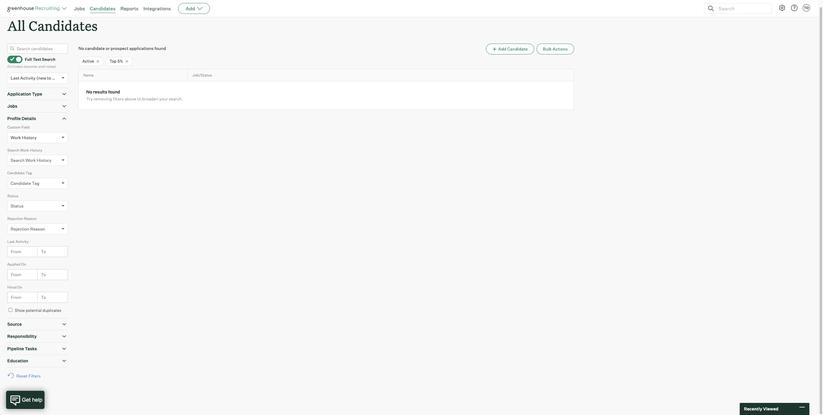 Task type: locate. For each thing, give the bounding box(es) containing it.
status element
[[7, 193, 68, 216]]

1 vertical spatial activity
[[16, 240, 29, 244]]

on right applied
[[21, 262, 26, 267]]

0 vertical spatial from
[[11, 249, 21, 255]]

0 vertical spatial on
[[21, 262, 26, 267]]

bulk actions
[[543, 46, 568, 52]]

0 vertical spatial candidate tag
[[7, 171, 32, 175]]

found up filters at the left of page
[[108, 89, 120, 95]]

add candidate
[[498, 46, 528, 52]]

0 vertical spatial add
[[186, 5, 195, 12]]

from down hired on
[[11, 295, 21, 300]]

0 horizontal spatial jobs
[[7, 104, 17, 109]]

candidate
[[508, 46, 528, 52], [7, 171, 25, 175], [11, 181, 31, 186]]

activity for last activity (new to old)
[[20, 75, 36, 80]]

activity
[[20, 75, 36, 80], [16, 240, 29, 244]]

integrations
[[143, 5, 171, 12]]

resumes
[[23, 64, 38, 69]]

candidate left bulk
[[508, 46, 528, 52]]

reports link
[[120, 5, 139, 12]]

prospect
[[111, 46, 128, 51]]

Search text field
[[717, 4, 766, 13]]

1 vertical spatial no
[[86, 89, 92, 95]]

search down work history option
[[11, 158, 25, 163]]

rejection reason up last activity
[[11, 227, 45, 232]]

no left candidate
[[78, 46, 84, 51]]

viewed
[[763, 407, 779, 412]]

1 vertical spatial to
[[137, 96, 141, 102]]

work up 'candidate tag' element
[[25, 158, 36, 163]]

your
[[159, 96, 168, 102]]

configure image
[[779, 4, 786, 12]]

1 vertical spatial found
[[108, 89, 120, 95]]

education
[[7, 359, 28, 364]]

status
[[7, 194, 18, 198], [11, 204, 24, 209]]

integrations link
[[143, 5, 171, 12]]

activity down the resumes
[[20, 75, 36, 80]]

search work history
[[7, 148, 42, 153], [11, 158, 51, 163]]

status down 'candidate tag' element
[[7, 194, 18, 198]]

on for applied on
[[21, 262, 26, 267]]

last
[[11, 75, 19, 80], [7, 240, 15, 244]]

1 vertical spatial to
[[41, 272, 46, 277]]

found inside the no results found try removing filters above to broaden your search.
[[108, 89, 120, 95]]

or
[[106, 46, 110, 51]]

add inside popup button
[[186, 5, 195, 12]]

0 vertical spatial no
[[78, 46, 84, 51]]

1 to from the top
[[41, 249, 46, 255]]

jobs link
[[74, 5, 85, 12]]

status up rejection reason element at the left bottom of page
[[11, 204, 24, 209]]

jobs left candidates link
[[74, 5, 85, 12]]

jobs up profile in the left of the page
[[7, 104, 17, 109]]

work down work history option
[[20, 148, 29, 153]]

0 vertical spatial jobs
[[74, 5, 85, 12]]

activity for last activity
[[16, 240, 29, 244]]

1 vertical spatial history
[[30, 148, 42, 153]]

search work history down work history option
[[7, 148, 42, 153]]

to for applied on
[[41, 272, 46, 277]]

search work history element
[[7, 147, 68, 170]]

1 horizontal spatial to
[[137, 96, 141, 102]]

on for hired on
[[17, 285, 22, 290]]

no inside the no results found try removing filters above to broaden your search.
[[86, 89, 92, 95]]

to right above on the top
[[137, 96, 141, 102]]

on
[[21, 262, 26, 267], [17, 285, 22, 290]]

0 horizontal spatial no
[[78, 46, 84, 51]]

source
[[7, 322, 22, 327]]

to left old)
[[47, 75, 51, 80]]

from for applied
[[11, 272, 21, 277]]

work history
[[11, 135, 37, 140]]

above
[[125, 96, 136, 102]]

to
[[47, 75, 51, 80], [137, 96, 141, 102]]

old)
[[52, 75, 60, 80]]

0 vertical spatial search work history
[[7, 148, 42, 153]]

found right applications
[[155, 46, 166, 51]]

0 vertical spatial activity
[[20, 75, 36, 80]]

search up notes)
[[42, 57, 55, 62]]

candidate up status element
[[11, 181, 31, 186]]

no up try
[[86, 89, 92, 95]]

from down applied on
[[11, 272, 21, 277]]

details
[[22, 116, 36, 121]]

bulk
[[543, 46, 552, 52]]

1 horizontal spatial jobs
[[74, 5, 85, 12]]

no candidate or prospect applications found
[[78, 46, 166, 51]]

1 vertical spatial rejection reason
[[11, 227, 45, 232]]

responsibility
[[7, 334, 37, 339]]

2 vertical spatial work
[[25, 158, 36, 163]]

search
[[42, 57, 55, 62], [7, 148, 19, 153], [11, 158, 25, 163]]

rejection
[[7, 217, 23, 221], [11, 227, 29, 232]]

applied
[[7, 262, 20, 267]]

3 from from the top
[[11, 295, 21, 300]]

no for no results found try removing filters above to broaden your search.
[[86, 89, 92, 95]]

top
[[110, 59, 117, 64]]

history down field
[[22, 135, 37, 140]]

1 vertical spatial candidate tag
[[11, 181, 39, 186]]

active
[[82, 59, 94, 64]]

tag down search work history "element"
[[26, 171, 32, 175]]

1 horizontal spatial no
[[86, 89, 92, 95]]

history down custom field element
[[30, 148, 42, 153]]

td button
[[802, 3, 812, 13]]

work down custom
[[11, 135, 21, 140]]

0 vertical spatial found
[[155, 46, 166, 51]]

0 vertical spatial last
[[11, 75, 19, 80]]

1 vertical spatial from
[[11, 272, 21, 277]]

tasks
[[25, 346, 37, 352]]

td
[[804, 6, 809, 10]]

0 vertical spatial to
[[41, 249, 46, 255]]

no
[[78, 46, 84, 51], [86, 89, 92, 95]]

hired on
[[7, 285, 22, 290]]

history
[[22, 135, 37, 140], [30, 148, 42, 153], [37, 158, 51, 163]]

full text search (includes resumes and notes)
[[7, 57, 56, 69]]

0 vertical spatial history
[[22, 135, 37, 140]]

0 horizontal spatial to
[[47, 75, 51, 80]]

2 from from the top
[[11, 272, 21, 277]]

rejection reason down status element
[[7, 217, 37, 221]]

on right hired
[[17, 285, 22, 290]]

0 vertical spatial rejection
[[7, 217, 23, 221]]

reason
[[24, 217, 37, 221], [30, 227, 45, 232]]

1 vertical spatial reason
[[30, 227, 45, 232]]

broaden
[[142, 96, 158, 102]]

work
[[11, 135, 21, 140], [20, 148, 29, 153], [25, 158, 36, 163]]

candidate tag
[[7, 171, 32, 175], [11, 181, 39, 186]]

history up 'candidate tag' element
[[37, 158, 51, 163]]

candidates
[[90, 5, 116, 12], [29, 17, 98, 35]]

candidate down search work history "element"
[[7, 171, 25, 175]]

candidate tag down search work history "element"
[[7, 171, 32, 175]]

reset filters button
[[7, 371, 44, 382]]

0 horizontal spatial found
[[108, 89, 120, 95]]

2 to from the top
[[41, 272, 46, 277]]

last up applied
[[7, 240, 15, 244]]

2 vertical spatial to
[[41, 295, 46, 300]]

candidate tag up status element
[[11, 181, 39, 186]]

search work history up 'candidate tag' element
[[11, 158, 51, 163]]

search down the work history
[[7, 148, 19, 153]]

add
[[186, 5, 195, 12], [498, 46, 507, 52]]

rejection reason
[[7, 217, 37, 221], [11, 227, 45, 232]]

jobs
[[74, 5, 85, 12], [7, 104, 17, 109]]

candidates right jobs link
[[90, 5, 116, 12]]

recently viewed
[[744, 407, 779, 412]]

1 horizontal spatial add
[[498, 46, 507, 52]]

activity down rejection reason element at the left bottom of page
[[16, 240, 29, 244]]

1 vertical spatial add
[[498, 46, 507, 52]]

0 horizontal spatial add
[[186, 5, 195, 12]]

text
[[33, 57, 41, 62]]

to
[[41, 249, 46, 255], [41, 272, 46, 277], [41, 295, 46, 300]]

1 horizontal spatial found
[[155, 46, 166, 51]]

hired
[[7, 285, 17, 290]]

add button
[[178, 3, 210, 14]]

pipeline
[[7, 346, 24, 352]]

top 5%
[[110, 59, 123, 64]]

0 vertical spatial work
[[11, 135, 21, 140]]

3 to from the top
[[41, 295, 46, 300]]

tag
[[26, 171, 32, 175], [32, 181, 39, 186]]

1 vertical spatial tag
[[32, 181, 39, 186]]

(new
[[36, 75, 46, 80]]

(includes
[[7, 64, 23, 69]]

reset filters
[[16, 374, 41, 379]]

1 from from the top
[[11, 249, 21, 255]]

and
[[39, 64, 45, 69]]

2 vertical spatial from
[[11, 295, 21, 300]]

greenhouse recruiting image
[[7, 5, 62, 12]]

0 vertical spatial candidates
[[90, 5, 116, 12]]

tag up status element
[[32, 181, 39, 186]]

1 vertical spatial last
[[7, 240, 15, 244]]

from for hired
[[11, 295, 21, 300]]

1 vertical spatial on
[[17, 285, 22, 290]]

0 vertical spatial candidate
[[508, 46, 528, 52]]

0 vertical spatial tag
[[26, 171, 32, 175]]

from for last
[[11, 249, 21, 255]]

recently
[[744, 407, 762, 412]]

0 vertical spatial search
[[42, 57, 55, 62]]

rejection reason element
[[7, 216, 68, 239]]

last down (includes
[[11, 75, 19, 80]]

found
[[155, 46, 166, 51], [108, 89, 120, 95]]

work history option
[[11, 135, 37, 140]]

name
[[83, 73, 94, 78]]

potential
[[26, 308, 42, 313]]

from
[[11, 249, 21, 255], [11, 272, 21, 277], [11, 295, 21, 300]]

to inside the no results found try removing filters above to broaden your search.
[[137, 96, 141, 102]]

actions
[[553, 46, 568, 52]]

candidates down jobs link
[[29, 17, 98, 35]]

last activity
[[7, 240, 29, 244]]

from down last activity
[[11, 249, 21, 255]]



Task type: describe. For each thing, give the bounding box(es) containing it.
profile
[[7, 116, 21, 121]]

add for add candidate
[[498, 46, 507, 52]]

application
[[7, 91, 31, 97]]

history inside custom field element
[[22, 135, 37, 140]]

2 vertical spatial candidate
[[11, 181, 31, 186]]

show potential duplicates
[[15, 308, 61, 313]]

1 vertical spatial candidate
[[7, 171, 25, 175]]

filters
[[113, 96, 124, 102]]

add candidate link
[[486, 44, 534, 55]]

no for no candidate or prospect applications found
[[78, 46, 84, 51]]

duplicates
[[43, 308, 61, 313]]

pipeline tasks
[[7, 346, 37, 352]]

to for last activity
[[41, 249, 46, 255]]

application type
[[7, 91, 42, 97]]

field
[[21, 125, 30, 130]]

td button
[[803, 4, 810, 12]]

last for last activity (new to old)
[[11, 75, 19, 80]]

results
[[93, 89, 107, 95]]

search inside full text search (includes resumes and notes)
[[42, 57, 55, 62]]

last for last activity
[[7, 240, 15, 244]]

try
[[86, 96, 93, 102]]

last activity (new to old)
[[11, 75, 60, 80]]

0 vertical spatial status
[[7, 194, 18, 198]]

candidate
[[85, 46, 105, 51]]

1 vertical spatial candidates
[[29, 17, 98, 35]]

search.
[[169, 96, 183, 102]]

1 vertical spatial search
[[7, 148, 19, 153]]

custom field element
[[7, 125, 68, 147]]

type
[[32, 91, 42, 97]]

filters
[[28, 374, 41, 379]]

0 vertical spatial reason
[[24, 217, 37, 221]]

work inside custom field element
[[11, 135, 21, 140]]

to for hired on
[[41, 295, 46, 300]]

last activity (new to old) option
[[11, 75, 60, 80]]

5%
[[117, 59, 123, 64]]

candidate tag element
[[7, 170, 68, 193]]

add for add
[[186, 5, 195, 12]]

all
[[7, 17, 25, 35]]

full
[[25, 57, 32, 62]]

Search candidates field
[[7, 44, 68, 54]]

reset
[[16, 374, 28, 379]]

1 vertical spatial status
[[11, 204, 24, 209]]

profile details
[[7, 116, 36, 121]]

job/status
[[192, 73, 212, 78]]

applied on
[[7, 262, 26, 267]]

notes)
[[46, 64, 56, 69]]

0 vertical spatial to
[[47, 75, 51, 80]]

1 vertical spatial rejection
[[11, 227, 29, 232]]

1 vertical spatial jobs
[[7, 104, 17, 109]]

reports
[[120, 5, 139, 12]]

candidates link
[[90, 5, 116, 12]]

2 vertical spatial history
[[37, 158, 51, 163]]

Show potential duplicates checkbox
[[8, 308, 12, 312]]

bulk actions link
[[537, 44, 574, 55]]

1 vertical spatial search work history
[[11, 158, 51, 163]]

no results found try removing filters above to broaden your search.
[[86, 89, 183, 102]]

custom field
[[7, 125, 30, 130]]

1 vertical spatial work
[[20, 148, 29, 153]]

0 vertical spatial rejection reason
[[7, 217, 37, 221]]

applications
[[129, 46, 154, 51]]

show
[[15, 308, 25, 313]]

checkmark image
[[10, 57, 15, 61]]

2 vertical spatial search
[[11, 158, 25, 163]]

removing
[[94, 96, 112, 102]]

all candidates
[[7, 17, 98, 35]]

custom
[[7, 125, 21, 130]]



Task type: vqa. For each thing, say whether or not it's contained in the screenshot.
candidate
yes



